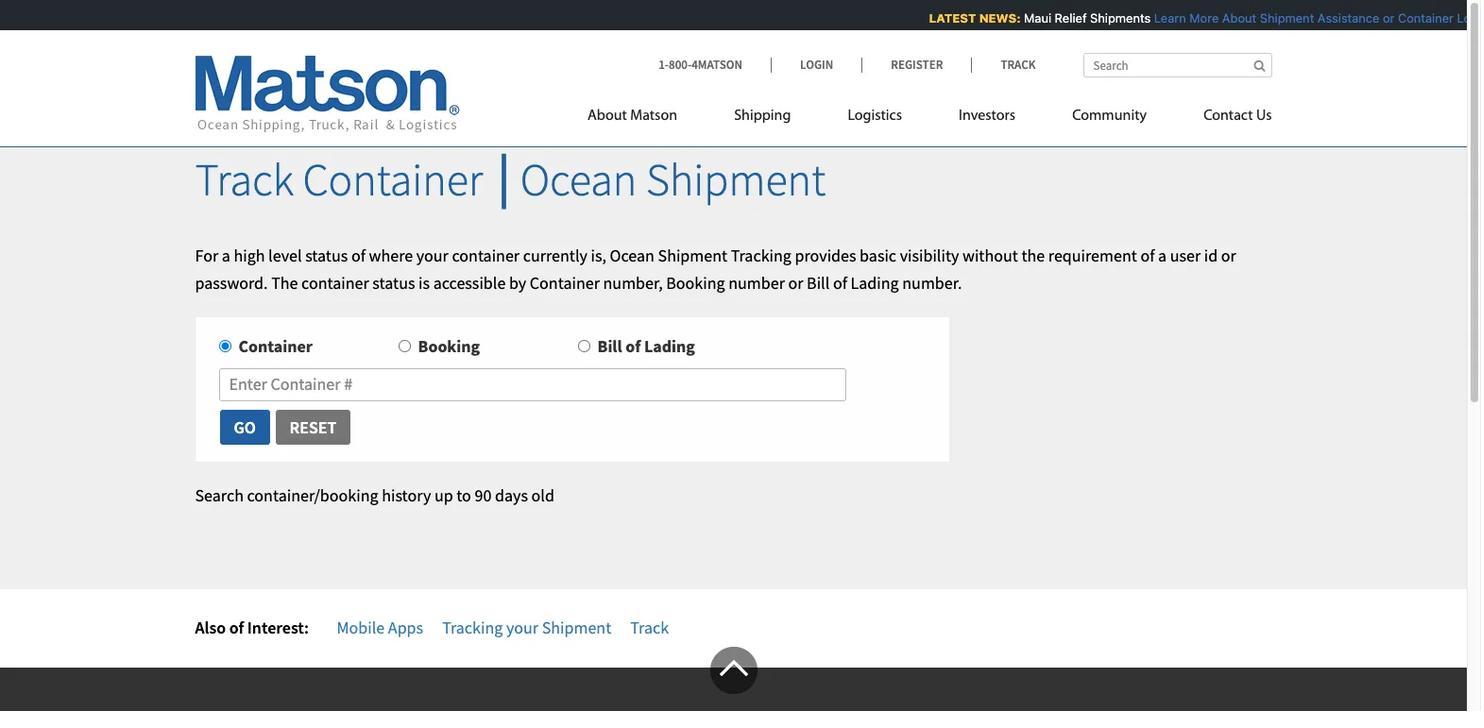Task type: vqa. For each thing, say whether or not it's contained in the screenshot.
the transportation.
no



Task type: describe. For each thing, give the bounding box(es) containing it.
about matson
[[588, 109, 677, 124]]

register
[[891, 57, 943, 73]]

us
[[1256, 109, 1272, 124]]

login
[[800, 57, 833, 73]]

Enter Container # text field
[[219, 369, 846, 401]]

mobile apps link
[[337, 617, 423, 638]]

history
[[382, 485, 431, 506]]

1 vertical spatial bill
[[597, 336, 622, 357]]

mobile apps
[[337, 617, 423, 638]]

learn more about shipment assistance or container loans link
[[1149, 10, 1481, 26]]

top menu navigation
[[588, 99, 1272, 138]]

shipment inside for a high level status of where your container currently is, ocean shipment tracking provides basic visibility without the requirement of a user id or password. the container status is accessible by container number, booking number or bill of lading number.
[[658, 244, 727, 266]]

0 horizontal spatial tracking
[[442, 617, 503, 638]]

1 horizontal spatial container
[[452, 244, 520, 266]]

container inside for a high level status of where your container currently is, ocean shipment tracking provides basic visibility without the requirement of a user id or password. the container status is accessible by container number, booking number or bill of lading number.
[[530, 272, 600, 293]]

track for track container │ocean shipment
[[195, 151, 294, 208]]

blue matson logo with ocean, shipping, truck, rail and logistics written beneath it. image
[[195, 56, 460, 133]]

bill inside for a high level status of where your container currently is, ocean shipment tracking provides basic visibility without the requirement of a user id or password. the container status is accessible by container number, booking number or bill of lading number.
[[807, 272, 830, 293]]

of down provides
[[833, 272, 847, 293]]

contact us link
[[1175, 99, 1272, 138]]

search container/booking history up to 90 days old
[[195, 485, 554, 506]]

Container radio
[[219, 340, 231, 353]]

number
[[728, 272, 785, 293]]

shipping
[[734, 109, 791, 124]]

about matson link
[[588, 99, 706, 138]]

login link
[[771, 57, 862, 73]]

logistics link
[[819, 99, 930, 138]]

container left loans
[[1393, 10, 1448, 26]]

1 horizontal spatial status
[[373, 272, 415, 293]]

1 horizontal spatial track link
[[971, 57, 1036, 73]]

by
[[509, 272, 526, 293]]

Bill of Lading radio
[[578, 340, 590, 353]]

2 horizontal spatial or
[[1377, 10, 1389, 26]]

of right bill of lading option
[[626, 336, 641, 357]]

also of interest:
[[195, 617, 309, 638]]

shipments
[[1085, 10, 1145, 26]]

logistics
[[848, 109, 902, 124]]

track container │ocean shipment
[[195, 151, 826, 208]]

level
[[268, 244, 302, 266]]

learn
[[1149, 10, 1181, 26]]

user
[[1170, 244, 1201, 266]]

1-800-4matson
[[659, 57, 742, 73]]

community
[[1072, 109, 1147, 124]]

bill of lading
[[597, 336, 695, 357]]

visibility
[[900, 244, 959, 266]]

news:
[[974, 10, 1015, 26]]

id
[[1204, 244, 1218, 266]]

1 vertical spatial lading
[[644, 336, 695, 357]]

1 vertical spatial track link
[[630, 617, 669, 638]]

days
[[495, 485, 528, 506]]

number.
[[902, 272, 962, 293]]

investors link
[[930, 99, 1044, 138]]

2 a from the left
[[1158, 244, 1167, 266]]

shipping link
[[706, 99, 819, 138]]

of left the user
[[1141, 244, 1155, 266]]

register link
[[862, 57, 971, 73]]

0 horizontal spatial status
[[305, 244, 348, 266]]

1-
[[659, 57, 669, 73]]

old
[[531, 485, 554, 506]]

more
[[1184, 10, 1213, 26]]

contact
[[1204, 109, 1253, 124]]

4matson
[[692, 57, 742, 73]]

maui
[[1019, 10, 1046, 26]]

loans
[[1452, 10, 1481, 26]]

community link
[[1044, 99, 1175, 138]]

is,
[[591, 244, 606, 266]]

ocean
[[610, 244, 655, 266]]

number,
[[603, 272, 663, 293]]

90
[[475, 485, 492, 506]]



Task type: locate. For each thing, give the bounding box(es) containing it.
booking right "booking" option
[[418, 336, 480, 357]]

container right container option
[[239, 336, 313, 357]]

without
[[963, 244, 1018, 266]]

0 vertical spatial track
[[1001, 57, 1036, 73]]

2 horizontal spatial track
[[1001, 57, 1036, 73]]

or
[[1377, 10, 1389, 26], [1221, 244, 1236, 266], [788, 272, 803, 293]]

status
[[305, 244, 348, 266], [373, 272, 415, 293]]

requirement
[[1048, 244, 1137, 266]]

search image
[[1254, 60, 1265, 72]]

1 vertical spatial track
[[195, 151, 294, 208]]

tracking right apps
[[442, 617, 503, 638]]

provides
[[795, 244, 856, 266]]

is
[[419, 272, 430, 293]]

bill down provides
[[807, 272, 830, 293]]

latest news: maui relief shipments learn more about shipment assistance or container loans
[[924, 10, 1481, 26]]

up
[[434, 485, 453, 506]]

1 vertical spatial or
[[1221, 244, 1236, 266]]

a
[[222, 244, 230, 266], [1158, 244, 1167, 266]]

0 vertical spatial lading
[[851, 272, 899, 293]]

0 vertical spatial booking
[[666, 272, 725, 293]]

0 horizontal spatial bill
[[597, 336, 622, 357]]

tracking inside for a high level status of where your container currently is, ocean shipment tracking provides basic visibility without the requirement of a user id or password. the container status is accessible by container number, booking number or bill of lading number.
[[731, 244, 791, 266]]

booking inside for a high level status of where your container currently is, ocean shipment tracking provides basic visibility without the requirement of a user id or password. the container status is accessible by container number, booking number or bill of lading number.
[[666, 272, 725, 293]]

│ocean
[[492, 151, 637, 208]]

to
[[457, 485, 471, 506]]

0 vertical spatial bill
[[807, 272, 830, 293]]

1 vertical spatial about
[[588, 109, 627, 124]]

booking
[[666, 272, 725, 293], [418, 336, 480, 357]]

for a high level status of where your container currently is, ocean shipment tracking provides basic visibility without the requirement of a user id or password. the container status is accessible by container number, booking number or bill of lading number.
[[195, 244, 1236, 293]]

1 horizontal spatial a
[[1158, 244, 1167, 266]]

0 horizontal spatial track link
[[630, 617, 669, 638]]

of
[[351, 244, 365, 266], [1141, 244, 1155, 266], [833, 272, 847, 293], [626, 336, 641, 357], [229, 617, 244, 638]]

for
[[195, 244, 218, 266]]

2 vertical spatial or
[[788, 272, 803, 293]]

1 horizontal spatial track
[[630, 617, 669, 638]]

footer
[[0, 647, 1467, 711]]

lading inside for a high level status of where your container currently is, ocean shipment tracking provides basic visibility without the requirement of a user id or password. the container status is accessible by container number, booking number or bill of lading number.
[[851, 272, 899, 293]]

bill
[[807, 272, 830, 293], [597, 336, 622, 357]]

800-
[[669, 57, 692, 73]]

currently
[[523, 244, 587, 266]]

container up 'where' at left top
[[303, 151, 483, 208]]

shipment
[[1254, 10, 1309, 26], [646, 151, 826, 208], [658, 244, 727, 266], [542, 617, 611, 638]]

status right level
[[305, 244, 348, 266]]

None search field
[[1083, 53, 1272, 77]]

container
[[452, 244, 520, 266], [301, 272, 369, 293]]

interest:
[[247, 617, 309, 638]]

matson
[[630, 109, 677, 124]]

1 vertical spatial status
[[373, 272, 415, 293]]

password.
[[195, 272, 268, 293]]

0 vertical spatial track link
[[971, 57, 1036, 73]]

1 horizontal spatial bill
[[807, 272, 830, 293]]

booking left number
[[666, 272, 725, 293]]

container right the
[[301, 272, 369, 293]]

investors
[[959, 109, 1016, 124]]

0 vertical spatial your
[[416, 244, 449, 266]]

status down 'where' at left top
[[373, 272, 415, 293]]

0 vertical spatial container
[[452, 244, 520, 266]]

basic
[[860, 244, 897, 266]]

1 vertical spatial tracking
[[442, 617, 503, 638]]

1 horizontal spatial your
[[506, 617, 538, 638]]

1-800-4matson link
[[659, 57, 771, 73]]

track
[[1001, 57, 1036, 73], [195, 151, 294, 208], [630, 617, 669, 638]]

lading down basic
[[851, 272, 899, 293]]

0 vertical spatial status
[[305, 244, 348, 266]]

latest
[[924, 10, 971, 26]]

a left the user
[[1158, 244, 1167, 266]]

bill right bill of lading option
[[597, 336, 622, 357]]

tracking your shipment
[[442, 617, 611, 638]]

0 horizontal spatial track
[[195, 151, 294, 208]]

track for bottommost the track link
[[630, 617, 669, 638]]

Booking radio
[[398, 340, 410, 353]]

0 horizontal spatial or
[[788, 272, 803, 293]]

1 horizontal spatial booking
[[666, 272, 725, 293]]

lading
[[851, 272, 899, 293], [644, 336, 695, 357]]

tracking up number
[[731, 244, 791, 266]]

track link
[[971, 57, 1036, 73], [630, 617, 669, 638]]

or right assistance
[[1377, 10, 1389, 26]]

0 vertical spatial or
[[1377, 10, 1389, 26]]

track for the track link to the right
[[1001, 57, 1036, 73]]

None button
[[219, 409, 271, 446], [274, 409, 352, 446], [219, 409, 271, 446], [274, 409, 352, 446]]

apps
[[388, 617, 423, 638]]

the
[[271, 272, 298, 293]]

the
[[1022, 244, 1045, 266]]

container/booking
[[247, 485, 378, 506]]

a right the 'for'
[[222, 244, 230, 266]]

assistance
[[1312, 10, 1374, 26]]

accessible
[[433, 272, 506, 293]]

0 horizontal spatial a
[[222, 244, 230, 266]]

about inside top menu navigation
[[588, 109, 627, 124]]

lading down number,
[[644, 336, 695, 357]]

0 vertical spatial about
[[1217, 10, 1251, 26]]

about
[[1217, 10, 1251, 26], [588, 109, 627, 124]]

0 horizontal spatial about
[[588, 109, 627, 124]]

backtop image
[[710, 647, 757, 694]]

1 vertical spatial your
[[506, 617, 538, 638]]

1 horizontal spatial lading
[[851, 272, 899, 293]]

Search search field
[[1083, 53, 1272, 77]]

container up the accessible
[[452, 244, 520, 266]]

high
[[234, 244, 265, 266]]

also
[[195, 617, 226, 638]]

about right more
[[1217, 10, 1251, 26]]

2 vertical spatial track
[[630, 617, 669, 638]]

container
[[1393, 10, 1448, 26], [303, 151, 483, 208], [530, 272, 600, 293], [239, 336, 313, 357]]

about left "matson"
[[588, 109, 627, 124]]

of right also
[[229, 617, 244, 638]]

where
[[369, 244, 413, 266]]

your inside for a high level status of where your container currently is, ocean shipment tracking provides basic visibility without the requirement of a user id or password. the container status is accessible by container number, booking number or bill of lading number.
[[416, 244, 449, 266]]

1 horizontal spatial tracking
[[731, 244, 791, 266]]

1 vertical spatial booking
[[418, 336, 480, 357]]

0 horizontal spatial lading
[[644, 336, 695, 357]]

tracking your shipment link
[[442, 617, 611, 638]]

or right id
[[1221, 244, 1236, 266]]

1 a from the left
[[222, 244, 230, 266]]

search
[[195, 485, 244, 506]]

1 horizontal spatial or
[[1221, 244, 1236, 266]]

0 horizontal spatial booking
[[418, 336, 480, 357]]

your
[[416, 244, 449, 266], [506, 617, 538, 638]]

or right number
[[788, 272, 803, 293]]

contact us
[[1204, 109, 1272, 124]]

1 horizontal spatial about
[[1217, 10, 1251, 26]]

0 vertical spatial tracking
[[731, 244, 791, 266]]

relief
[[1049, 10, 1081, 26]]

1 vertical spatial container
[[301, 272, 369, 293]]

of left 'where' at left top
[[351, 244, 365, 266]]

container down "currently"
[[530, 272, 600, 293]]

0 horizontal spatial your
[[416, 244, 449, 266]]

tracking
[[731, 244, 791, 266], [442, 617, 503, 638]]

mobile
[[337, 617, 385, 638]]

0 horizontal spatial container
[[301, 272, 369, 293]]



